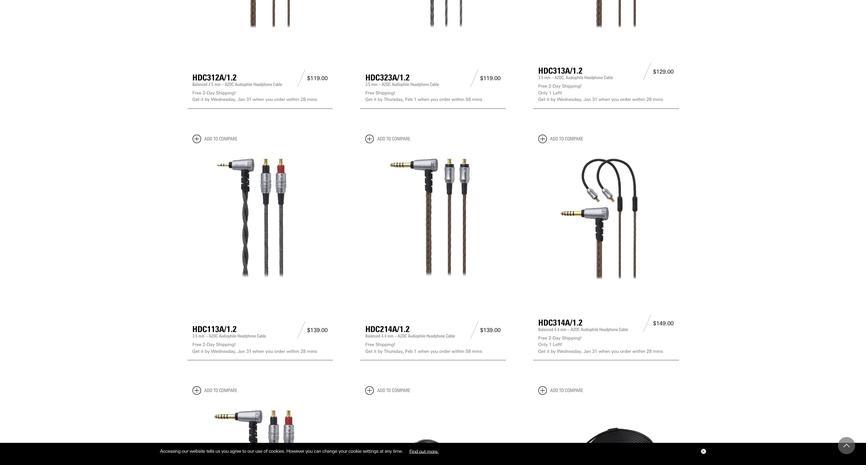 Task type: describe. For each thing, give the bounding box(es) containing it.
audiophile inside hdc314a/1.2 balanced 4.4 mm – a2dc audiophile headphone cable
[[581, 327, 598, 332]]

2 down hdc314a/1.2
[[549, 336, 551, 341]]

audiophile inside hdc214a/1.2 balanced 4.4 mm – a2dc audiophile headphone cable
[[408, 334, 425, 339]]

hdc214a/1.2
[[365, 325, 410, 335]]

us
[[215, 449, 220, 454]]

hdc323a/1.2 3.5 mm – a2dc audiophile headphone cable
[[365, 73, 439, 87]]

hdc312a/1.2 balanced 2.5 mm – a2dc audiophile headphone cable
[[192, 73, 282, 87]]

2 our from the left
[[247, 449, 254, 454]]

2 down hdc312a/1.2
[[203, 90, 205, 95]]

day down hdc314a/1.2
[[553, 336, 561, 341]]

2 down hdc313a/1.2
[[549, 84, 551, 89]]

mm inside hdc323a/1.2 3.5 mm – a2dc audiophile headphone cable
[[371, 82, 377, 87]]

add for hdc113a/1.2 image
[[204, 136, 212, 142]]

$139.00 for hdc214a/1.2
[[480, 327, 501, 334]]

your
[[338, 449, 347, 454]]

to for bpcb2 image
[[559, 388, 564, 394]]

it down hdc323a/1.2
[[374, 97, 376, 102]]

add for 'hdc214a/1.2' "image"
[[377, 136, 385, 142]]

mm inside hdc312a/1.2 balanced 2.5 mm – a2dc audiophile headphone cable
[[214, 82, 221, 87]]

a2dc for hdc312a/1.2
[[225, 82, 234, 87]]

hdc313a/1.2 3.5 mm – a2dc, audiophile headphone cable
[[538, 66, 613, 80]]

balanced for hdc312a/1.2
[[192, 82, 207, 87]]

add to compare button for hdc114a/1.2 image
[[192, 387, 237, 395]]

shipping! down hdc312a/1.2 balanced 2.5 mm – a2dc audiophile headphone cable
[[216, 90, 236, 95]]

add to compare for the add to compare button associated with hdc314a/1.2 image
[[550, 136, 583, 142]]

$129.00
[[653, 69, 674, 75]]

add to compare for the add to compare button associated with bpcb1 image
[[377, 388, 410, 394]]

at
[[380, 449, 383, 454]]

– inside the hdc313a/1.2 3.5 mm – a2dc, audiophile headphone cable
[[551, 75, 554, 80]]

to for hdc114a/1.2 image
[[213, 388, 218, 394]]

day down 2.5
[[207, 90, 215, 95]]

free down hdc323a/1.2
[[365, 90, 374, 95]]

1 free 2 -day shipping! get it by wednesday, jan 31 when you order within 28 mins from the top
[[192, 90, 317, 102]]

free down hdc113a/1.2
[[192, 343, 201, 348]]

– inside hdc113a/1.2 3.5 mm – a2dc audiophile headphone cable
[[206, 334, 208, 339]]

free down hdc314a/1.2
[[538, 336, 547, 341]]

to for bpcb1 image
[[386, 388, 391, 394]]

hdc323a/1.2 image
[[365, 0, 501, 32]]

use
[[255, 449, 262, 454]]

headphone inside hdc214a/1.2 balanced 4.4 mm – a2dc audiophile headphone cable
[[426, 334, 445, 339]]

hdc113a/1.2
[[192, 325, 237, 335]]

headphone inside hdc323a/1.2 3.5 mm – a2dc audiophile headphone cable
[[410, 82, 429, 87]]

3.5 for hdc313a/1.2
[[538, 75, 543, 80]]

accessing our website tells us you agree to our use of cookies. however you can change your cookie settings at any time.
[[160, 449, 404, 454]]

headphone inside the hdc313a/1.2 3.5 mm – a2dc, audiophile headphone cable
[[584, 75, 603, 80]]

change
[[322, 449, 337, 454]]

shipping! down hdc314a/1.2 balanced 4.4 mm – a2dc audiophile headphone cable
[[562, 336, 582, 341]]

a2dc for hdc314a/1.2
[[571, 327, 580, 332]]

of
[[264, 449, 268, 454]]

compare for bpcb2 image
[[565, 388, 583, 394]]

cross image
[[702, 451, 704, 453]]

2.5
[[208, 82, 213, 87]]

a2dc inside hdc323a/1.2 3.5 mm – a2dc audiophile headphone cable
[[382, 82, 391, 87]]

add to compare for the add to compare button related to hdc114a/1.2 image
[[204, 388, 237, 394]]

31 down hdc312a/1.2 balanced 2.5 mm – a2dc audiophile headphone cable
[[246, 97, 251, 102]]

– inside hdc214a/1.2 balanced 4.4 mm – a2dc audiophile headphone cable
[[395, 334, 397, 339]]

bpcb1 image
[[365, 401, 501, 466]]

to for hdc314a/1.2 image
[[559, 136, 564, 142]]

it down hdc312a/1.2
[[201, 97, 204, 102]]

jan down the hdc313a/1.2 3.5 mm – a2dc, audiophile headphone cable
[[584, 97, 591, 102]]

compare for hdc114a/1.2 image
[[219, 388, 237, 394]]

1 thursday, from the top
[[384, 97, 404, 102]]

a2dc for hdc214a/1.2
[[398, 334, 407, 339]]

arrow up image
[[844, 443, 850, 449]]

mm inside the hdc313a/1.2 3.5 mm – a2dc, audiophile headphone cable
[[544, 75, 550, 80]]

31 down hdc314a/1.2 balanced 4.4 mm – a2dc audiophile headphone cable
[[592, 349, 597, 354]]

2 only from the top
[[538, 343, 548, 348]]

add to compare for hdc113a/1.2 image's the add to compare button
[[204, 136, 237, 142]]

– inside hdc312a/1.2 balanced 2.5 mm – a2dc audiophile headphone cable
[[222, 82, 224, 87]]

1 feb from the top
[[405, 97, 413, 102]]

by down hdc214a/1.2
[[378, 349, 383, 354]]

balanced for hdc214a/1.2
[[365, 334, 380, 339]]

accessing
[[160, 449, 181, 454]]

compare for hdc314a/1.2 image
[[565, 136, 583, 142]]

4.4 for hdc314a/1.2
[[554, 327, 559, 332]]

it down hdc313a/1.2
[[547, 97, 549, 102]]

can
[[314, 449, 321, 454]]

2 free shipping! get it by thursday, feb 1 when you order within 58 mins from the top
[[365, 343, 482, 354]]

add to compare button for hdc113a/1.2 image
[[192, 135, 237, 143]]

headphone inside hdc314a/1.2 balanced 4.4 mm – a2dc audiophile headphone cable
[[599, 327, 618, 332]]

balanced for hdc314a/1.2
[[538, 327, 553, 332]]

divider line image for hdc312a/1.2
[[295, 70, 307, 87]]

tells
[[206, 449, 214, 454]]

hdc314a/1.2 balanced 4.4 mm – a2dc audiophile headphone cable
[[538, 318, 628, 332]]

1 only from the top
[[538, 90, 548, 95]]

audiophile inside hdc323a/1.2 3.5 mm – a2dc audiophile headphone cable
[[392, 82, 409, 87]]

$149.00
[[653, 321, 674, 327]]

more.
[[427, 449, 439, 454]]

free down hdc214a/1.2
[[365, 343, 374, 348]]

time.
[[393, 449, 403, 454]]

hdc313a/1.2
[[538, 66, 583, 76]]

divider line image for hdc323a/1.2
[[468, 70, 480, 87]]

add for bpcb2 image
[[550, 388, 558, 394]]

hdc314a/1.2
[[538, 318, 583, 328]]

it down hdc214a/1.2
[[374, 349, 376, 354]]

add to compare button for bpcb2 image
[[538, 387, 583, 395]]



Task type: vqa. For each thing, say whether or not it's contained in the screenshot.
visit our outlet store for up to 50%-off original retail pricing on select certified refurbished products.
no



Task type: locate. For each thing, give the bounding box(es) containing it.
settings
[[363, 449, 379, 454]]

day down hdc113a/1.2
[[207, 343, 215, 348]]

left!
[[553, 90, 562, 95], [553, 343, 562, 348]]

free shipping! get it by thursday, feb 1 when you order within 58 mins
[[365, 90, 482, 102], [365, 343, 482, 354]]

1 $139.00 from the left
[[307, 327, 328, 334]]

0 vertical spatial 58
[[466, 97, 471, 102]]

mm inside hdc113a/1.2 3.5 mm – a2dc audiophile headphone cable
[[198, 334, 205, 339]]

2 vertical spatial 3.5
[[192, 334, 197, 339]]

hdc323a/1.2
[[365, 73, 410, 83]]

shipping! down the hdc313a/1.2 3.5 mm – a2dc, audiophile headphone cable
[[562, 84, 582, 89]]

- down hdc312a/1.2
[[205, 90, 207, 95]]

to for hdc113a/1.2 image
[[213, 136, 218, 142]]

0 vertical spatial free 2 -day shipping! only 1 left! get it by wednesday, jan 31 when you order within 28 mins
[[538, 84, 663, 102]]

4.4 for hdc214a/1.2
[[381, 334, 386, 339]]

2 left! from the top
[[553, 343, 562, 348]]

a2dc
[[225, 82, 234, 87], [382, 82, 391, 87], [571, 327, 580, 332], [209, 334, 218, 339], [398, 334, 407, 339]]

1 vertical spatial free 2 -day shipping! get it by wednesday, jan 31 when you order within 28 mins
[[192, 343, 317, 354]]

compare
[[219, 136, 237, 142], [392, 136, 410, 142], [565, 136, 583, 142], [219, 388, 237, 394], [392, 388, 410, 394], [565, 388, 583, 394]]

divider line image for hdc313a/1.2
[[641, 63, 653, 80]]

1 vertical spatial 3.5
[[365, 82, 370, 87]]

1 $119.00 from the left
[[307, 75, 328, 82]]

1 vertical spatial 4.4
[[381, 334, 386, 339]]

31 down the hdc313a/1.2 3.5 mm – a2dc, audiophile headphone cable
[[592, 97, 597, 102]]

3.5 inside hdc113a/1.2 3.5 mm – a2dc audiophile headphone cable
[[192, 334, 197, 339]]

–
[[551, 75, 554, 80], [222, 82, 224, 87], [378, 82, 381, 87], [568, 327, 570, 332], [206, 334, 208, 339], [395, 334, 397, 339]]

to for 'hdc214a/1.2' "image"
[[386, 136, 391, 142]]

cable inside hdc312a/1.2 balanced 2.5 mm – a2dc audiophile headphone cable
[[273, 82, 282, 87]]

a2dc,
[[555, 75, 565, 80]]

$119.00 for hdc323a/1.2
[[480, 75, 501, 82]]

1 horizontal spatial $139.00
[[480, 327, 501, 334]]

3.5 inside hdc323a/1.2 3.5 mm – a2dc audiophile headphone cable
[[365, 82, 370, 87]]

cookie
[[348, 449, 362, 454]]

cable
[[604, 75, 613, 80], [273, 82, 282, 87], [430, 82, 439, 87], [619, 327, 628, 332], [257, 334, 266, 339], [446, 334, 455, 339]]

1
[[549, 90, 552, 95], [414, 97, 417, 102], [549, 343, 552, 348], [414, 349, 417, 354]]

free shipping! get it by thursday, feb 1 when you order within 58 mins down hdc214a/1.2 balanced 4.4 mm – a2dc audiophile headphone cable
[[365, 343, 482, 354]]

free 2 -day shipping! only 1 left! get it by wednesday, jan 31 when you order within 28 mins down the hdc313a/1.2 3.5 mm – a2dc, audiophile headphone cable
[[538, 84, 663, 102]]

our left use
[[247, 449, 254, 454]]

add to compare
[[204, 136, 237, 142], [377, 136, 410, 142], [550, 136, 583, 142], [204, 388, 237, 394], [377, 388, 410, 394], [550, 388, 583, 394]]

mm
[[544, 75, 550, 80], [214, 82, 221, 87], [371, 82, 377, 87], [560, 327, 567, 332], [198, 334, 205, 339], [387, 334, 394, 339]]

compare for bpcb1 image
[[392, 388, 410, 394]]

out
[[419, 449, 426, 454]]

hdc312a/1.2 image
[[192, 0, 328, 32]]

free 2 -day shipping! get it by wednesday, jan 31 when you order within 28 mins down hdc113a/1.2 3.5 mm – a2dc audiophile headphone cable
[[192, 343, 317, 354]]

1 vertical spatial feb
[[405, 349, 413, 354]]

feb down hdc323a/1.2 3.5 mm – a2dc audiophile headphone cable
[[405, 97, 413, 102]]

balanced inside hdc312a/1.2 balanced 2.5 mm – a2dc audiophile headphone cable
[[192, 82, 207, 87]]

only down hdc313a/1.2
[[538, 90, 548, 95]]

2 feb from the top
[[405, 349, 413, 354]]

however
[[286, 449, 304, 454]]

4.4
[[554, 327, 559, 332], [381, 334, 386, 339]]

1 vertical spatial balanced
[[538, 327, 553, 332]]

hdc314a/1.2 image
[[538, 149, 674, 284]]

only down hdc314a/1.2
[[538, 343, 548, 348]]

audiophile
[[566, 75, 583, 80], [235, 82, 252, 87], [392, 82, 409, 87], [581, 327, 598, 332], [219, 334, 236, 339], [408, 334, 425, 339]]

headphone inside hdc113a/1.2 3.5 mm – a2dc audiophile headphone cable
[[237, 334, 256, 339]]

1 down hdc323a/1.2 3.5 mm – a2dc audiophile headphone cable
[[414, 97, 417, 102]]

mm inside hdc314a/1.2 balanced 4.4 mm – a2dc audiophile headphone cable
[[560, 327, 567, 332]]

hdc113a/1.2 image
[[192, 149, 328, 284]]

to
[[213, 136, 218, 142], [386, 136, 391, 142], [559, 136, 564, 142], [213, 388, 218, 394], [386, 388, 391, 394], [559, 388, 564, 394], [242, 449, 246, 454]]

0 vertical spatial balanced
[[192, 82, 207, 87]]

wednesday, down hdc314a/1.2 balanced 4.4 mm – a2dc audiophile headphone cable
[[557, 349, 582, 354]]

balanced
[[192, 82, 207, 87], [538, 327, 553, 332], [365, 334, 380, 339]]

a2dc inside hdc214a/1.2 balanced 4.4 mm – a2dc audiophile headphone cable
[[398, 334, 407, 339]]

thursday, down hdc323a/1.2 3.5 mm – a2dc audiophile headphone cable
[[384, 97, 404, 102]]

0 horizontal spatial 4.4
[[381, 334, 386, 339]]

1 horizontal spatial balanced
[[365, 334, 380, 339]]

any
[[385, 449, 392, 454]]

divider line image for hdc214a/1.2
[[468, 322, 480, 339]]

3.5
[[538, 75, 543, 80], [365, 82, 370, 87], [192, 334, 197, 339]]

add to compare button for hdc314a/1.2 image
[[538, 135, 583, 143]]

1 58 from the top
[[466, 97, 471, 102]]

day down a2dc,
[[553, 84, 561, 89]]

0 vertical spatial left!
[[553, 90, 562, 95]]

- down hdc113a/1.2
[[205, 343, 207, 348]]

shipping! down hdc113a/1.2 3.5 mm – a2dc audiophile headphone cable
[[216, 343, 236, 348]]

feb down hdc214a/1.2 balanced 4.4 mm – a2dc audiophile headphone cable
[[405, 349, 413, 354]]

free 2 -day shipping! get it by wednesday, jan 31 when you order within 28 mins
[[192, 90, 317, 102], [192, 343, 317, 354]]

1 vertical spatial left!
[[553, 343, 562, 348]]

bpcb2 image
[[538, 401, 674, 466]]

58
[[466, 97, 471, 102], [466, 349, 471, 354]]

add to compare button
[[192, 135, 237, 143], [365, 135, 410, 143], [538, 135, 583, 143], [192, 387, 237, 395], [365, 387, 410, 395], [538, 387, 583, 395]]

a2dc inside hdc113a/1.2 3.5 mm – a2dc audiophile headphone cable
[[209, 334, 218, 339]]

2 horizontal spatial balanced
[[538, 327, 553, 332]]

shipping! down hdc214a/1.2
[[376, 343, 395, 348]]

0 vertical spatial thursday,
[[384, 97, 404, 102]]

audiophile inside the hdc313a/1.2 3.5 mm – a2dc, audiophile headphone cable
[[566, 75, 583, 80]]

add to compare for the add to compare button corresponding to 'hdc214a/1.2' "image"
[[377, 136, 410, 142]]

- down hdc314a/1.2
[[551, 336, 553, 341]]

headphone inside hdc312a/1.2 balanced 2.5 mm – a2dc audiophile headphone cable
[[253, 82, 272, 87]]

by down hdc323a/1.2
[[378, 97, 383, 102]]

left! down hdc314a/1.2
[[553, 343, 562, 348]]

within
[[287, 97, 299, 102], [452, 97, 464, 102], [632, 97, 645, 102], [287, 349, 299, 354], [452, 349, 464, 354], [632, 349, 645, 354]]

hdc312a/1.2
[[192, 73, 237, 83]]

jan down hdc113a/1.2 3.5 mm – a2dc audiophile headphone cable
[[238, 349, 245, 354]]

cookies.
[[269, 449, 285, 454]]

- down hdc313a/1.2
[[551, 84, 553, 89]]

it down hdc113a/1.2
[[201, 349, 204, 354]]

divider line image
[[641, 63, 653, 80], [295, 70, 307, 87], [468, 70, 480, 87], [641, 315, 653, 332], [295, 322, 307, 339], [468, 322, 480, 339]]

thursday, down hdc214a/1.2
[[384, 349, 404, 354]]

add to compare button for bpcb1 image
[[365, 387, 410, 395]]

headphone
[[584, 75, 603, 80], [253, 82, 272, 87], [410, 82, 429, 87], [599, 327, 618, 332], [237, 334, 256, 339], [426, 334, 445, 339]]

shipping! down hdc323a/1.2
[[376, 90, 395, 95]]

3.5 for hdc323a/1.2
[[365, 82, 370, 87]]

0 vertical spatial 3.5
[[538, 75, 543, 80]]

free down hdc312a/1.2
[[192, 90, 201, 95]]

add for hdc314a/1.2 image
[[550, 136, 558, 142]]

a2dc inside hdc314a/1.2 balanced 4.4 mm – a2dc audiophile headphone cable
[[571, 327, 580, 332]]

divider line image for hdc314a/1.2
[[641, 315, 653, 332]]

feb
[[405, 97, 413, 102], [405, 349, 413, 354]]

by down hdc314a/1.2
[[551, 349, 556, 354]]

by down a2dc,
[[551, 97, 556, 102]]

add to compare for the add to compare button related to bpcb2 image
[[550, 388, 583, 394]]

cable inside hdc214a/1.2 balanced 4.4 mm – a2dc audiophile headphone cable
[[446, 334, 455, 339]]

1 down hdc314a/1.2
[[549, 343, 552, 348]]

add to compare button for 'hdc214a/1.2' "image"
[[365, 135, 410, 143]]

free shipping! get it by thursday, feb 1 when you order within 58 mins down hdc323a/1.2 3.5 mm – a2dc audiophile headphone cable
[[365, 90, 482, 102]]

audiophile inside hdc113a/1.2 3.5 mm – a2dc audiophile headphone cable
[[219, 334, 236, 339]]

it down hdc314a/1.2
[[547, 349, 549, 354]]

our
[[182, 449, 188, 454], [247, 449, 254, 454]]

1 horizontal spatial $119.00
[[480, 75, 501, 82]]

jan down hdc314a/1.2 balanced 4.4 mm – a2dc audiophile headphone cable
[[584, 349, 591, 354]]

1 horizontal spatial our
[[247, 449, 254, 454]]

balanced inside hdc214a/1.2 balanced 4.4 mm – a2dc audiophile headphone cable
[[365, 334, 380, 339]]

0 vertical spatial free 2 -day shipping! get it by wednesday, jan 31 when you order within 28 mins
[[192, 90, 317, 102]]

audiophile inside hdc312a/1.2 balanced 2.5 mm – a2dc audiophile headphone cable
[[235, 82, 252, 87]]

add for hdc114a/1.2 image
[[204, 388, 212, 394]]

2 vertical spatial balanced
[[365, 334, 380, 339]]

by down hdc113a/1.2
[[205, 349, 210, 354]]

compare for 'hdc214a/1.2' "image"
[[392, 136, 410, 142]]

0 horizontal spatial balanced
[[192, 82, 207, 87]]

cable inside hdc314a/1.2 balanced 4.4 mm – a2dc audiophile headphone cable
[[619, 327, 628, 332]]

website
[[190, 449, 205, 454]]

thursday,
[[384, 97, 404, 102], [384, 349, 404, 354]]

1 vertical spatial 58
[[466, 349, 471, 354]]

1 down hdc313a/1.2
[[549, 90, 552, 95]]

1 vertical spatial free 2 -day shipping! only 1 left! get it by wednesday, jan 31 when you order within 28 mins
[[538, 336, 663, 354]]

add for bpcb1 image
[[377, 388, 385, 394]]

2 free 2 -day shipping! only 1 left! get it by wednesday, jan 31 when you order within 28 mins from the top
[[538, 336, 663, 354]]

1 free 2 -day shipping! only 1 left! get it by wednesday, jan 31 when you order within 28 mins from the top
[[538, 84, 663, 102]]

0 vertical spatial free shipping! get it by thursday, feb 1 when you order within 58 mins
[[365, 90, 482, 102]]

left! down a2dc,
[[553, 90, 562, 95]]

1 horizontal spatial 4.4
[[554, 327, 559, 332]]

free 2 -day shipping! get it by wednesday, jan 31 when you order within 28 mins down hdc312a/1.2 balanced 2.5 mm – a2dc audiophile headphone cable
[[192, 90, 317, 102]]

0 horizontal spatial our
[[182, 449, 188, 454]]

find out more.
[[409, 449, 439, 454]]

0 horizontal spatial $139.00
[[307, 327, 328, 334]]

get
[[192, 97, 200, 102], [365, 97, 373, 102], [538, 97, 546, 102], [192, 349, 200, 354], [365, 349, 373, 354], [538, 349, 546, 354]]

wednesday, down 2.5
[[211, 97, 236, 102]]

1 down hdc214a/1.2 balanced 4.4 mm – a2dc audiophile headphone cable
[[414, 349, 417, 354]]

free
[[538, 84, 547, 89], [192, 90, 201, 95], [365, 90, 374, 95], [538, 336, 547, 341], [192, 343, 201, 348], [365, 343, 374, 348]]

cable inside the hdc313a/1.2 3.5 mm – a2dc, audiophile headphone cable
[[604, 75, 613, 80]]

wednesday,
[[211, 97, 236, 102], [557, 97, 582, 102], [211, 349, 236, 354], [557, 349, 582, 354]]

2 $119.00 from the left
[[480, 75, 501, 82]]

find
[[409, 449, 418, 454]]

hdc313a/1.2 image
[[538, 0, 674, 32]]

4.4 inside hdc214a/1.2 balanced 4.4 mm – a2dc audiophile headphone cable
[[381, 334, 386, 339]]

free 2 -day shipping! only 1 left! get it by wednesday, jan 31 when you order within 28 mins
[[538, 84, 663, 102], [538, 336, 663, 354]]

wednesday, down hdc113a/1.2 3.5 mm – a2dc audiophile headphone cable
[[211, 349, 236, 354]]

shipping!
[[562, 84, 582, 89], [216, 90, 236, 95], [376, 90, 395, 95], [562, 336, 582, 341], [216, 343, 236, 348], [376, 343, 395, 348]]

cable inside hdc323a/1.2 3.5 mm – a2dc audiophile headphone cable
[[430, 82, 439, 87]]

– inside hdc323a/1.2 3.5 mm – a2dc audiophile headphone cable
[[378, 82, 381, 87]]

day
[[553, 84, 561, 89], [207, 90, 215, 95], [553, 336, 561, 341], [207, 343, 215, 348]]

2 58 from the top
[[466, 349, 471, 354]]

1 vertical spatial thursday,
[[384, 349, 404, 354]]

3.5 for hdc113a/1.2
[[192, 334, 197, 339]]

1 free shipping! get it by thursday, feb 1 when you order within 58 mins from the top
[[365, 90, 482, 102]]

hdc113a/1.2 3.5 mm – a2dc audiophile headphone cable
[[192, 325, 266, 339]]

mins
[[307, 97, 317, 102], [472, 97, 482, 102], [653, 97, 663, 102], [307, 349, 317, 354], [472, 349, 482, 354], [653, 349, 663, 354]]

2 free 2 -day shipping! get it by wednesday, jan 31 when you order within 28 mins from the top
[[192, 343, 317, 354]]

31 down hdc113a/1.2 3.5 mm – a2dc audiophile headphone cable
[[246, 349, 251, 354]]

by down 2.5
[[205, 97, 210, 102]]

add
[[204, 136, 212, 142], [377, 136, 385, 142], [550, 136, 558, 142], [204, 388, 212, 394], [377, 388, 385, 394], [550, 388, 558, 394]]

$139.00
[[307, 327, 328, 334], [480, 327, 501, 334]]

divider line image for hdc113a/1.2
[[295, 322, 307, 339]]

hdc214a/1.2 balanced 4.4 mm – a2dc audiophile headphone cable
[[365, 325, 455, 339]]

jan
[[238, 97, 245, 102], [584, 97, 591, 102], [238, 349, 245, 354], [584, 349, 591, 354]]

2 $139.00 from the left
[[480, 327, 501, 334]]

$119.00
[[307, 75, 328, 82], [480, 75, 501, 82]]

find out more. link
[[404, 446, 444, 457]]

3.5 inside the hdc313a/1.2 3.5 mm – a2dc, audiophile headphone cable
[[538, 75, 543, 80]]

balanced inside hdc314a/1.2 balanced 4.4 mm – a2dc audiophile headphone cable
[[538, 327, 553, 332]]

– inside hdc314a/1.2 balanced 4.4 mm – a2dc audiophile headphone cable
[[568, 327, 570, 332]]

1 vertical spatial only
[[538, 343, 548, 348]]

2
[[549, 84, 551, 89], [203, 90, 205, 95], [549, 336, 551, 341], [203, 343, 205, 348]]

by
[[205, 97, 210, 102], [378, 97, 383, 102], [551, 97, 556, 102], [205, 349, 210, 354], [378, 349, 383, 354], [551, 349, 556, 354]]

mm inside hdc214a/1.2 balanced 4.4 mm – a2dc audiophile headphone cable
[[387, 334, 394, 339]]

wednesday, down a2dc,
[[557, 97, 582, 102]]

agree
[[230, 449, 241, 454]]

free 2 -day shipping! only 1 left! get it by wednesday, jan 31 when you order within 28 mins down hdc314a/1.2 balanced 4.4 mm – a2dc audiophile headphone cable
[[538, 336, 663, 354]]

a2dc inside hdc312a/1.2 balanced 2.5 mm – a2dc audiophile headphone cable
[[225, 82, 234, 87]]

2 horizontal spatial 3.5
[[538, 75, 543, 80]]

0 vertical spatial feb
[[405, 97, 413, 102]]

28
[[301, 97, 306, 102], [647, 97, 652, 102], [301, 349, 306, 354], [647, 349, 652, 354]]

0 horizontal spatial $119.00
[[307, 75, 328, 82]]

hdc114a/1.2 image
[[192, 401, 328, 466]]

cable inside hdc113a/1.2 3.5 mm – a2dc audiophile headphone cable
[[257, 334, 266, 339]]

0 vertical spatial only
[[538, 90, 548, 95]]

2 thursday, from the top
[[384, 349, 404, 354]]

0 vertical spatial 4.4
[[554, 327, 559, 332]]

31
[[246, 97, 251, 102], [592, 97, 597, 102], [246, 349, 251, 354], [592, 349, 597, 354]]

-
[[551, 84, 553, 89], [205, 90, 207, 95], [551, 336, 553, 341], [205, 343, 207, 348]]

order
[[274, 97, 285, 102], [439, 97, 450, 102], [620, 97, 631, 102], [274, 349, 285, 354], [439, 349, 450, 354], [620, 349, 631, 354]]

4.4 inside hdc314a/1.2 balanced 4.4 mm – a2dc audiophile headphone cable
[[554, 327, 559, 332]]

you
[[266, 97, 273, 102], [431, 97, 438, 102], [611, 97, 619, 102], [266, 349, 273, 354], [431, 349, 438, 354], [611, 349, 619, 354], [221, 449, 229, 454], [305, 449, 313, 454]]

$119.00 for hdc312a/1.2
[[307, 75, 328, 82]]

1 our from the left
[[182, 449, 188, 454]]

1 horizontal spatial 3.5
[[365, 82, 370, 87]]

compare for hdc113a/1.2 image
[[219, 136, 237, 142]]

when
[[253, 97, 264, 102], [418, 97, 429, 102], [599, 97, 610, 102], [253, 349, 264, 354], [418, 349, 429, 354], [599, 349, 610, 354]]

1 vertical spatial free shipping! get it by thursday, feb 1 when you order within 58 mins
[[365, 343, 482, 354]]

$139.00 for hdc113a/1.2
[[307, 327, 328, 334]]

our left website
[[182, 449, 188, 454]]

jan down hdc312a/1.2 balanced 2.5 mm – a2dc audiophile headphone cable
[[238, 97, 245, 102]]

free down hdc313a/1.2
[[538, 84, 547, 89]]

1 left! from the top
[[553, 90, 562, 95]]

only
[[538, 90, 548, 95], [538, 343, 548, 348]]

2 down hdc113a/1.2
[[203, 343, 205, 348]]

hdc214a/1.2 image
[[365, 149, 501, 284]]

it
[[201, 97, 204, 102], [374, 97, 376, 102], [547, 97, 549, 102], [201, 349, 204, 354], [374, 349, 376, 354], [547, 349, 549, 354]]

0 horizontal spatial 3.5
[[192, 334, 197, 339]]



